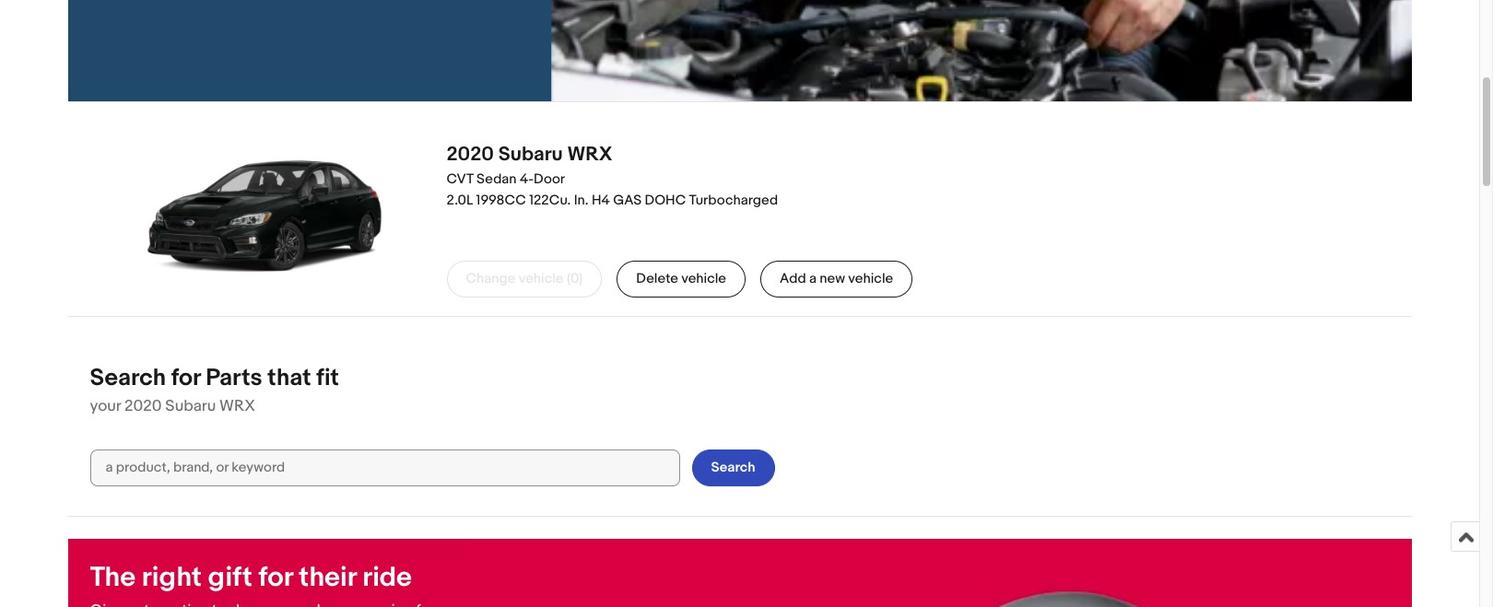 Task type: vqa. For each thing, say whether or not it's contained in the screenshot.
for to the top
yes



Task type: locate. For each thing, give the bounding box(es) containing it.
0 vertical spatial 2020
[[447, 143, 494, 167]]

subaru up 4-
[[499, 143, 563, 167]]

their
[[299, 561, 356, 594]]

2020
[[447, 143, 494, 167], [124, 397, 162, 416]]

1 vertical spatial search
[[711, 459, 756, 477]]

wrx up "in."
[[568, 143, 613, 167]]

subaru
[[499, 143, 563, 167], [165, 397, 216, 416]]

vehicle
[[519, 270, 564, 288], [682, 270, 727, 288], [849, 270, 894, 288]]

delete
[[637, 270, 679, 288]]

change vehicle (0)
[[466, 270, 583, 288]]

search inside button
[[711, 459, 756, 477]]

cvt
[[447, 170, 474, 188]]

0 horizontal spatial 2020
[[124, 397, 162, 416]]

vehicle left (0)
[[519, 270, 564, 288]]

1 horizontal spatial for
[[259, 561, 293, 594]]

a
[[810, 270, 817, 288]]

2020 right your in the bottom of the page
[[124, 397, 162, 416]]

0 horizontal spatial subaru
[[165, 397, 216, 416]]

search inside the search for parts that fit your 2020 subaru wrx
[[90, 364, 166, 393]]

fit
[[316, 364, 339, 393]]

1 horizontal spatial subaru
[[499, 143, 563, 167]]

for
[[171, 364, 201, 393], [259, 561, 293, 594]]

wrx inside the search for parts that fit your 2020 subaru wrx
[[220, 397, 255, 416]]

subaru down parts
[[165, 397, 216, 416]]

the right gift for their ride image
[[471, 539, 1412, 608]]

2020 up cvt
[[447, 143, 494, 167]]

0 horizontal spatial vehicle
[[519, 270, 564, 288]]

1 horizontal spatial search
[[711, 459, 756, 477]]

2020 subaru wrx image
[[142, 124, 388, 309]]

1 horizontal spatial 2020
[[447, 143, 494, 167]]

0 horizontal spatial for
[[171, 364, 201, 393]]

1 horizontal spatial vehicle
[[682, 270, 727, 288]]

1 vertical spatial 2020
[[124, 397, 162, 416]]

4-
[[520, 170, 534, 188]]

subaru inside '2020 subaru wrx cvt sedan 4-door 2.0l 1998cc 122cu. in. h4 gas dohc turbocharged'
[[499, 143, 563, 167]]

2020 subaru wrx cvt sedan 4-door 2.0l 1998cc 122cu. in. h4 gas dohc turbocharged
[[447, 143, 778, 209]]

2.0l
[[447, 192, 473, 209]]

1 horizontal spatial wrx
[[568, 143, 613, 167]]

2 vehicle from the left
[[682, 270, 727, 288]]

0 horizontal spatial wrx
[[220, 397, 255, 416]]

vehicle right new
[[849, 270, 894, 288]]

2 horizontal spatial vehicle
[[849, 270, 894, 288]]

0 vertical spatial search
[[90, 364, 166, 393]]

vehicle right delete
[[682, 270, 727, 288]]

0 horizontal spatial search
[[90, 364, 166, 393]]

wrx down parts
[[220, 397, 255, 416]]

0 vertical spatial wrx
[[568, 143, 613, 167]]

for left parts
[[171, 364, 201, 393]]

that
[[268, 364, 311, 393]]

0 vertical spatial subaru
[[499, 143, 563, 167]]

dohc
[[645, 192, 686, 209]]

1 vertical spatial wrx
[[220, 397, 255, 416]]

0 vertical spatial for
[[171, 364, 201, 393]]

search
[[90, 364, 166, 393], [711, 459, 756, 477]]

wrx
[[568, 143, 613, 167], [220, 397, 255, 416]]

for right gift on the bottom left of page
[[259, 561, 293, 594]]

gift
[[208, 561, 253, 594]]

wrx inside '2020 subaru wrx cvt sedan 4-door 2.0l 1998cc 122cu. in. h4 gas dohc turbocharged'
[[568, 143, 613, 167]]

1 vertical spatial subaru
[[165, 397, 216, 416]]

1 vehicle from the left
[[519, 270, 564, 288]]



Task type: describe. For each thing, give the bounding box(es) containing it.
for inside the search for parts that fit your 2020 subaru wrx
[[171, 364, 201, 393]]

the right gift for their ride
[[90, 561, 412, 594]]

gas
[[613, 192, 642, 209]]

your
[[90, 397, 121, 416]]

search for parts that fit your 2020 subaru wrx
[[90, 364, 339, 416]]

in.
[[574, 192, 589, 209]]

search button
[[692, 450, 775, 487]]

subaru inside the search for parts that fit your 2020 subaru wrx
[[165, 397, 216, 416]]

turbocharged
[[689, 192, 778, 209]]

search for search
[[711, 459, 756, 477]]

the
[[90, 561, 136, 594]]

1998cc
[[476, 192, 526, 209]]

h4
[[592, 192, 610, 209]]

delete vehicle
[[637, 270, 727, 288]]

delete vehicle button
[[617, 261, 746, 298]]

122cu.
[[529, 192, 571, 209]]

2020 inside the search for parts that fit your 2020 subaru wrx
[[124, 397, 162, 416]]

search for search for parts that fit your 2020 subaru wrx
[[90, 364, 166, 393]]

door
[[534, 170, 565, 188]]

3 vehicle from the left
[[849, 270, 894, 288]]

add a new vehicle
[[780, 270, 894, 288]]

ride
[[363, 561, 412, 594]]

vehicle for delete
[[682, 270, 727, 288]]

vehicle for change
[[519, 270, 564, 288]]

new
[[820, 270, 846, 288]]

1 vertical spatial for
[[259, 561, 293, 594]]

(0)
[[567, 270, 583, 288]]

change
[[466, 270, 516, 288]]

add
[[780, 270, 807, 288]]

right
[[142, 561, 202, 594]]

parts
[[206, 364, 262, 393]]

sedan
[[477, 170, 517, 188]]

2020 inside '2020 subaru wrx cvt sedan 4-door 2.0l 1998cc 122cu. in. h4 gas dohc turbocharged'
[[447, 143, 494, 167]]

Search search field
[[90, 450, 680, 487]]

add a new vehicle button
[[761, 261, 913, 298]]



